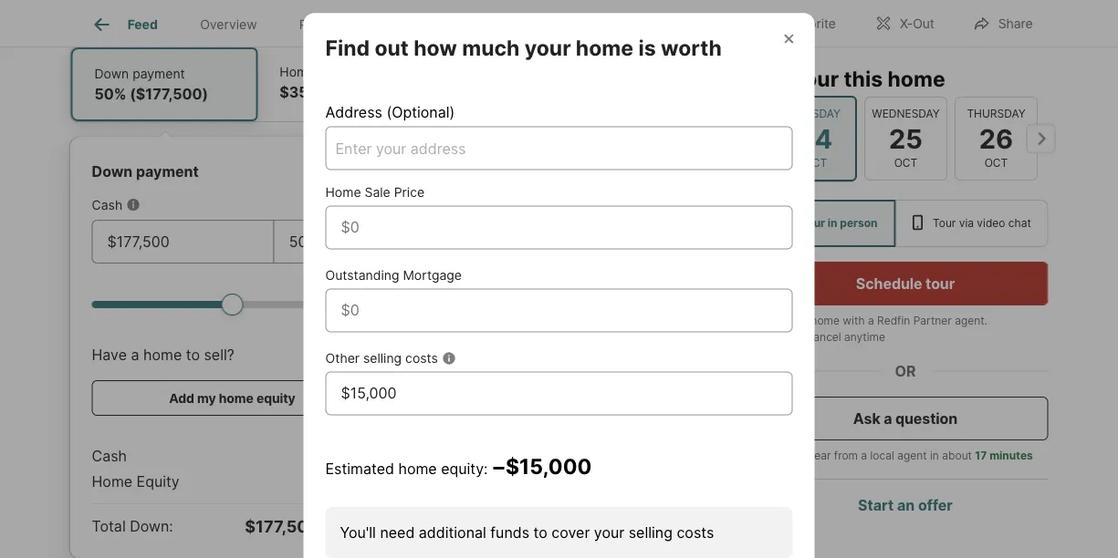 Task type: locate. For each thing, give the bounding box(es) containing it.
property details tab
[[278, 3, 417, 47]]

address (optional)
[[326, 104, 455, 122]]

1 cash from the top
[[92, 198, 123, 213]]

1 horizontal spatial your
[[594, 524, 625, 542]]

down inside down payment 50% ($177,500)
[[95, 66, 129, 82]]

to left sell?
[[186, 347, 200, 364]]

oct down '26'
[[985, 157, 1008, 170]]

tour inside button
[[926, 275, 955, 293]]

oct for 26
[[985, 157, 1008, 170]]

person
[[840, 217, 878, 230]]

it's
[[763, 331, 778, 344]]

or
[[895, 363, 916, 380]]

home right my
[[219, 391, 254, 407]]

home up $355,000
[[280, 64, 315, 80]]

tour this home with a redfin partner agent. it's free, cancel anytime
[[763, 315, 988, 344]]

to inside the 'find out how much your home is worth' dialog
[[534, 524, 548, 542]]

via
[[959, 217, 974, 230]]

tour for tour in person
[[801, 217, 825, 230]]

payment up ($177,500)
[[133, 66, 185, 82]]

1 vertical spatial home
[[326, 185, 361, 201]]

down
[[95, 66, 129, 82], [92, 163, 133, 181]]

oct down 25
[[894, 157, 917, 170]]

list box
[[763, 200, 1049, 247]]

oct inside thursday 26 oct
[[985, 157, 1008, 170]]

you'll hear from a local agent in about 17 minutes
[[778, 450, 1033, 463]]

1 vertical spatial tour
[[926, 275, 955, 293]]

tour for schedule
[[926, 275, 955, 293]]

$177,500 up the $0 at the bottom of the page
[[311, 448, 373, 466]]

0 horizontal spatial costs
[[405, 351, 438, 367]]

a right ask
[[884, 410, 892, 428]]

*property taxes for co-ops are typically included in hoa dues.
[[70, 0, 445, 16]]

equity:
[[441, 461, 488, 479]]

1 vertical spatial in
[[828, 217, 838, 230]]

2 $0 text field from the top
[[341, 300, 778, 322]]

2 horizontal spatial tour
[[933, 217, 956, 230]]

redfin
[[878, 315, 911, 328]]

a inside the tour this home with a redfin partner agent. it's free, cancel anytime
[[868, 315, 874, 328]]

a right have
[[131, 347, 139, 364]]

0 vertical spatial cash
[[92, 198, 123, 213]]

cash up home equity
[[92, 448, 127, 466]]

1 horizontal spatial this
[[844, 66, 883, 91]]

home left sale
[[326, 185, 361, 201]]

2 horizontal spatial home
[[326, 185, 361, 201]]

0 vertical spatial you'll
[[778, 450, 805, 463]]

1 vertical spatial $0 text field
[[341, 300, 778, 322]]

home up cancel
[[811, 315, 840, 328]]

you'll left hear on the bottom of the page
[[778, 450, 805, 463]]

down up 50%
[[95, 66, 129, 82]]

1 horizontal spatial in
[[828, 217, 838, 230]]

0 vertical spatial tour
[[797, 66, 839, 91]]

a right with
[[868, 315, 874, 328]]

you'll inside the 'find out how much your home is worth' dialog
[[340, 524, 376, 542]]

from
[[834, 450, 858, 463]]

1 horizontal spatial selling
[[629, 524, 673, 542]]

0 horizontal spatial you'll
[[340, 524, 376, 542]]

sale
[[365, 185, 391, 201]]

0 vertical spatial in
[[367, 0, 377, 16]]

this
[[844, 66, 883, 91], [789, 315, 808, 328]]

your right much
[[525, 35, 571, 61]]

share
[[999, 16, 1033, 32]]

payment inside the $177,500 (50%) tooltip
[[136, 163, 199, 181]]

much
[[462, 35, 520, 61]]

0 horizontal spatial tour
[[763, 315, 786, 328]]

0 horizontal spatial to
[[186, 347, 200, 364]]

1 vertical spatial this
[[789, 315, 808, 328]]

tour via video chat
[[933, 217, 1032, 230]]

$177,500 for $177,500
[[311, 448, 373, 466]]

total down:
[[92, 518, 173, 536]]

this up free,
[[789, 315, 808, 328]]

tour up 'partner' on the bottom right of page
[[926, 275, 955, 293]]

in right agent
[[930, 450, 940, 463]]

50%
[[95, 85, 127, 103]]

selling
[[363, 351, 402, 367], [629, 524, 673, 542]]

home inside the $177,500 (50%) tooltip
[[92, 473, 133, 491]]

tour inside the tour this home with a redfin partner agent. it's free, cancel anytime
[[763, 315, 786, 328]]

1 vertical spatial you'll
[[340, 524, 376, 542]]

home left equity:
[[399, 461, 437, 479]]

oct
[[804, 157, 827, 170], [894, 157, 917, 170], [985, 157, 1008, 170]]

1 $0 text field from the top
[[341, 217, 778, 239]]

selling right the other
[[363, 351, 402, 367]]

local
[[871, 450, 895, 463]]

your
[[525, 35, 571, 61], [594, 524, 625, 542]]

tuesday 24 oct
[[790, 107, 840, 170]]

2 horizontal spatial oct
[[985, 157, 1008, 170]]

1 vertical spatial costs
[[677, 524, 714, 542]]

in
[[367, 0, 377, 16], [828, 217, 838, 230], [930, 450, 940, 463]]

cash
[[92, 198, 123, 213], [92, 448, 127, 466]]

a inside the $177,500 (50%) tooltip
[[131, 347, 139, 364]]

home inside the tour this home with a redfin partner agent. it's free, cancel anytime
[[811, 315, 840, 328]]

1 vertical spatial down
[[92, 163, 133, 181]]

oct inside wednesday 25 oct
[[894, 157, 917, 170]]

payment down ($177,500)
[[136, 163, 199, 181]]

(optional)
[[387, 104, 455, 122]]

$177,500 left (50%)
[[245, 517, 320, 537]]

offer
[[919, 497, 953, 515]]

tab
[[417, 3, 564, 47], [564, 3, 654, 47]]

oct down 24
[[804, 157, 827, 170]]

1 vertical spatial cash
[[92, 448, 127, 466]]

1 vertical spatial $177,500
[[245, 517, 320, 537]]

x-out
[[900, 16, 935, 32]]

0 vertical spatial costs
[[405, 351, 438, 367]]

tour via video chat option
[[896, 200, 1049, 247]]

2 vertical spatial in
[[930, 450, 940, 463]]

to
[[186, 347, 200, 364], [534, 524, 548, 542]]

0 vertical spatial down
[[95, 66, 129, 82]]

1 horizontal spatial tour
[[926, 275, 955, 293]]

0 horizontal spatial your
[[525, 35, 571, 61]]

tour up 'it's'
[[763, 315, 786, 328]]

1 horizontal spatial oct
[[894, 157, 917, 170]]

0 horizontal spatial oct
[[804, 157, 827, 170]]

cash down down payment
[[92, 198, 123, 213]]

1 horizontal spatial to
[[534, 524, 548, 542]]

oct inside tuesday 24 oct
[[804, 157, 827, 170]]

2 oct from the left
[[894, 157, 917, 170]]

None text field
[[107, 231, 259, 253], [289, 231, 357, 253], [341, 383, 778, 405], [107, 231, 259, 253], [289, 231, 357, 253], [341, 383, 778, 405]]

in up details
[[367, 0, 377, 16]]

ask a question button
[[763, 397, 1049, 441]]

wednesday
[[872, 107, 940, 120]]

down down 50%
[[92, 163, 133, 181]]

1 oct from the left
[[804, 157, 827, 170]]

0 vertical spatial your
[[525, 35, 571, 61]]

3 oct from the left
[[985, 157, 1008, 170]]

1 horizontal spatial home
[[280, 64, 315, 80]]

0 vertical spatial home
[[280, 64, 315, 80]]

selling right cover
[[629, 524, 673, 542]]

a
[[868, 315, 874, 328], [131, 347, 139, 364], [884, 410, 892, 428], [861, 450, 868, 463]]

list box containing tour in person
[[763, 200, 1049, 247]]

you'll
[[778, 450, 805, 463], [340, 524, 376, 542]]

tuesday
[[790, 107, 840, 120]]

equity
[[257, 391, 296, 407]]

schedule tour button
[[763, 262, 1049, 306]]

out
[[913, 16, 935, 32]]

0 vertical spatial $0 text field
[[341, 217, 778, 239]]

0 horizontal spatial home
[[92, 473, 133, 491]]

payment for down payment 50% ($177,500)
[[133, 66, 185, 82]]

home
[[576, 35, 634, 61], [888, 66, 946, 91], [811, 315, 840, 328], [143, 347, 182, 364], [219, 391, 254, 407], [399, 461, 437, 479]]

home inside dialog
[[326, 185, 361, 201]]

with
[[843, 315, 865, 328]]

0 vertical spatial $177,500
[[311, 448, 373, 466]]

payment
[[133, 66, 185, 82], [136, 163, 199, 181]]

my
[[197, 391, 216, 407]]

this up wednesday
[[844, 66, 883, 91]]

home inside the home price $355,000
[[280, 64, 315, 80]]

17
[[976, 450, 987, 463]]

tour for go
[[797, 66, 839, 91]]

1 horizontal spatial you'll
[[778, 450, 805, 463]]

1 horizontal spatial costs
[[677, 524, 714, 542]]

0 vertical spatial payment
[[133, 66, 185, 82]]

share button
[[958, 4, 1049, 42]]

home sale price
[[326, 185, 425, 201]]

0 vertical spatial to
[[186, 347, 200, 364]]

go tour this home
[[763, 66, 946, 91]]

1 horizontal spatial tour
[[801, 217, 825, 230]]

next image
[[1027, 124, 1056, 153]]

tour for tour via video chat
[[933, 217, 956, 230]]

an
[[898, 497, 915, 515]]

$0
[[355, 473, 373, 491]]

anytime
[[845, 331, 886, 344]]

0 vertical spatial this
[[844, 66, 883, 91]]

tour left via
[[933, 217, 956, 230]]

0 horizontal spatial tour
[[797, 66, 839, 91]]

payment inside down payment 50% ($177,500)
[[133, 66, 185, 82]]

thursday
[[967, 107, 1026, 120]]

home left the is
[[576, 35, 634, 61]]

1 vertical spatial payment
[[136, 163, 199, 181]]

tour up tuesday
[[797, 66, 839, 91]]

home
[[280, 64, 315, 80], [326, 185, 361, 201], [92, 473, 133, 491]]

$0 text field
[[341, 217, 778, 239], [341, 300, 778, 322]]

your right cover
[[594, 524, 625, 542]]

down inside the $177,500 (50%) tooltip
[[92, 163, 133, 181]]

typically
[[258, 0, 308, 16]]

you'll left need
[[340, 524, 376, 542]]

tour in person option
[[763, 200, 896, 247]]

mortgage
[[403, 268, 462, 284]]

to left cover
[[534, 524, 548, 542]]

None button
[[774, 96, 857, 182], [864, 97, 947, 181], [955, 97, 1038, 181], [774, 96, 857, 182], [864, 97, 947, 181], [955, 97, 1038, 181]]

overview
[[200, 17, 257, 32]]

1 vertical spatial to
[[534, 524, 548, 542]]

home up total
[[92, 473, 133, 491]]

home up wednesday
[[888, 66, 946, 91]]

0 vertical spatial selling
[[363, 351, 402, 367]]

x-out button
[[859, 4, 950, 42]]

tour left person
[[801, 217, 825, 230]]

is
[[639, 35, 656, 61]]

in left person
[[828, 217, 838, 230]]

costs
[[405, 351, 438, 367], [677, 524, 714, 542]]

estimated home equity: −$15,000
[[326, 454, 592, 480]]

in inside "tour in person" option
[[828, 217, 838, 230]]

tab list
[[70, 0, 669, 47]]

0 horizontal spatial this
[[789, 315, 808, 328]]

2 vertical spatial home
[[92, 473, 133, 491]]



Task type: describe. For each thing, give the bounding box(es) containing it.
down payment
[[92, 163, 199, 181]]

thursday 26 oct
[[967, 107, 1026, 170]]

home for home price $355,000
[[280, 64, 315, 80]]

included
[[312, 0, 363, 16]]

down for down payment
[[92, 163, 133, 181]]

estimated
[[326, 461, 394, 479]]

feed
[[127, 17, 158, 32]]

address
[[326, 104, 383, 122]]

ask a question
[[854, 410, 958, 428]]

Down Payment Slider range field
[[92, 294, 373, 315]]

out
[[375, 35, 409, 61]]

home price $355,000
[[280, 64, 352, 101]]

wednesday 25 oct
[[872, 107, 940, 170]]

start an offer
[[858, 497, 953, 515]]

total
[[92, 518, 126, 536]]

a right the from
[[861, 450, 868, 463]]

hear
[[808, 450, 831, 463]]

1 vertical spatial selling
[[629, 524, 673, 542]]

co-
[[189, 0, 209, 16]]

1 tab from the left
[[417, 3, 564, 47]]

tab list containing feed
[[70, 0, 669, 47]]

funds
[[491, 524, 530, 542]]

2 cash from the top
[[92, 448, 127, 466]]

price
[[319, 64, 349, 80]]

go
[[763, 66, 792, 91]]

oct for 24
[[804, 157, 827, 170]]

hoa
[[381, 0, 408, 16]]

partner
[[914, 315, 952, 328]]

property
[[299, 17, 352, 32]]

dues.
[[412, 0, 445, 16]]

question
[[896, 410, 958, 428]]

find
[[326, 35, 370, 61]]

chat
[[1009, 217, 1032, 230]]

2 tab from the left
[[564, 3, 654, 47]]

24
[[798, 123, 833, 155]]

home up add
[[143, 347, 182, 364]]

$355,000
[[280, 84, 352, 101]]

$177,500 for $177,500 (50%)
[[245, 517, 320, 537]]

need
[[380, 524, 415, 542]]

down:
[[130, 518, 173, 536]]

overview tab
[[179, 3, 278, 47]]

cover
[[552, 524, 590, 542]]

25
[[889, 123, 923, 155]]

Enter your address search field
[[326, 127, 793, 170]]

additional
[[419, 524, 487, 542]]

0 horizontal spatial selling
[[363, 351, 402, 367]]

are
[[235, 0, 254, 16]]

find out how much your home is worth element
[[326, 13, 744, 62]]

have a home to sell?
[[92, 347, 235, 364]]

*property
[[70, 0, 129, 16]]

a inside button
[[884, 410, 892, 428]]

oct for 25
[[894, 157, 917, 170]]

taxes
[[132, 0, 165, 16]]

cancel
[[808, 331, 842, 344]]

worth
[[661, 35, 722, 61]]

you'll for you'll need additional funds to cover your selling costs
[[340, 524, 376, 542]]

down payment 50% ($177,500)
[[95, 66, 208, 103]]

free,
[[781, 331, 805, 344]]

property details
[[299, 17, 395, 32]]

home equity
[[92, 473, 180, 491]]

x-
[[900, 16, 913, 32]]

feed link
[[91, 14, 158, 36]]

you'll need additional funds to cover your selling costs
[[340, 524, 714, 542]]

home for home sale price
[[326, 185, 361, 201]]

0 horizontal spatial in
[[367, 0, 377, 16]]

find out how much your home is worth
[[326, 35, 722, 61]]

$0 text field for home sale price
[[341, 217, 778, 239]]

home inside "button"
[[219, 391, 254, 407]]

have
[[92, 347, 127, 364]]

2 horizontal spatial in
[[930, 450, 940, 463]]

$0 text field for outstanding mortgage
[[341, 300, 778, 322]]

(50%)
[[324, 517, 373, 537]]

add
[[169, 391, 194, 407]]

$177,500 (50%)
[[245, 517, 373, 537]]

favorite
[[788, 16, 836, 32]]

1 vertical spatial your
[[594, 524, 625, 542]]

you'll for you'll hear from a local agent in about 17 minutes
[[778, 450, 805, 463]]

agent.
[[955, 315, 988, 328]]

−$15,000
[[492, 454, 592, 480]]

home for home equity
[[92, 473, 133, 491]]

payment for down payment
[[136, 163, 199, 181]]

details
[[355, 17, 395, 32]]

ops
[[209, 0, 232, 16]]

add my home equity button
[[92, 381, 373, 417]]

agent
[[898, 450, 927, 463]]

$177,500 (50%) tooltip
[[70, 123, 735, 559]]

home inside estimated home equity: −$15,000
[[399, 461, 437, 479]]

outstanding
[[326, 268, 399, 284]]

favorite button
[[747, 4, 852, 42]]

($177,500)
[[130, 85, 208, 103]]

equity
[[137, 473, 180, 491]]

start
[[858, 497, 894, 515]]

other
[[326, 351, 360, 367]]

for
[[169, 0, 185, 16]]

minutes
[[990, 450, 1033, 463]]

video
[[977, 217, 1006, 230]]

other selling costs
[[326, 351, 438, 367]]

tour in person
[[801, 217, 878, 230]]

to inside the $177,500 (50%) tooltip
[[186, 347, 200, 364]]

how
[[414, 35, 457, 61]]

this inside the tour this home with a redfin partner agent. it's free, cancel anytime
[[789, 315, 808, 328]]

price
[[394, 185, 425, 201]]

schedule tour
[[856, 275, 955, 293]]

down for down payment 50% ($177,500)
[[95, 66, 129, 82]]

schedule
[[856, 275, 923, 293]]

find out how much your home is worth dialog
[[304, 13, 815, 559]]



Task type: vqa. For each thing, say whether or not it's contained in the screenshot.
the Overview
yes



